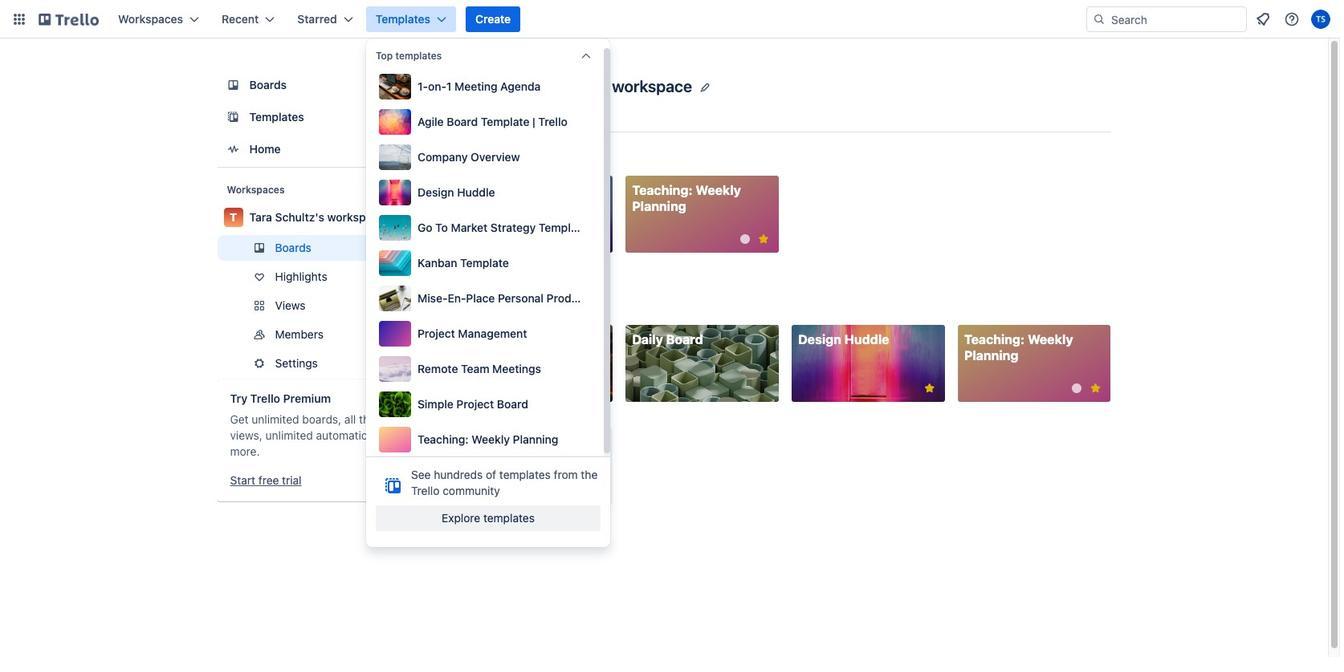 Task type: locate. For each thing, give the bounding box(es) containing it.
1-on-1 meeting agenda
[[418, 80, 541, 93], [466, 333, 560, 363]]

0 horizontal spatial workspace
[[327, 210, 385, 224]]

0 horizontal spatial templates
[[249, 110, 304, 124]]

template right strategy
[[539, 221, 588, 235]]

boards link up highlights link
[[217, 235, 423, 261]]

schultz's down collapse image
[[540, 77, 609, 95]]

1-
[[418, 80, 428, 93], [466, 333, 479, 347]]

design huddle link
[[460, 176, 613, 253], [792, 326, 945, 403]]

on- inside 1-on-1 meeting agenda
[[479, 333, 500, 347]]

schultz's up highlights
[[275, 210, 324, 224]]

0 horizontal spatial 1
[[447, 80, 452, 93]]

2 horizontal spatial teaching: weekly planning
[[965, 333, 1074, 363]]

0 horizontal spatial on-
[[428, 80, 447, 93]]

templates up top templates
[[376, 12, 431, 26]]

0 vertical spatial planning
[[632, 199, 687, 214]]

1 vertical spatial workspace
[[327, 210, 385, 224]]

create
[[476, 12, 511, 26], [490, 452, 525, 465]]

boards,
[[302, 413, 342, 427]]

t down home icon
[[230, 210, 237, 224]]

board right agile
[[447, 115, 478, 129]]

design
[[466, 183, 509, 198], [418, 186, 454, 199], [799, 333, 842, 347]]

unlimited
[[252, 413, 299, 427], [266, 429, 313, 443]]

meetings
[[493, 362, 541, 376]]

premium
[[283, 392, 331, 406]]

boards up highlights
[[275, 241, 312, 255]]

1 vertical spatial planning
[[965, 349, 1019, 363]]

1 vertical spatial teaching: weekly planning
[[965, 333, 1074, 363]]

t inside button
[[464, 78, 481, 111]]

2 horizontal spatial huddle
[[845, 333, 890, 347]]

on- inside button
[[428, 80, 447, 93]]

of
[[486, 468, 497, 482]]

templates inside templates link
[[249, 110, 304, 124]]

see
[[411, 468, 431, 482]]

click to unstar this board. it will be removed from your starred list. image
[[757, 232, 771, 247], [923, 382, 937, 396]]

agenda
[[501, 80, 541, 93], [466, 349, 514, 363]]

0 horizontal spatial teaching:
[[418, 433, 469, 447]]

templates down see hundreds of templates from the trello community
[[484, 512, 535, 525]]

1 vertical spatial 1
[[500, 333, 506, 347]]

1 horizontal spatial huddle
[[513, 183, 557, 198]]

1 vertical spatial meeting
[[510, 333, 560, 347]]

1 horizontal spatial 1
[[500, 333, 506, 347]]

create inside create new board 6 remaining
[[490, 452, 525, 465]]

0 horizontal spatial t
[[230, 210, 237, 224]]

1 horizontal spatial templates
[[376, 12, 431, 26]]

top templates
[[376, 50, 442, 62]]

0 vertical spatial the
[[359, 413, 376, 427]]

templates for explore templates
[[484, 512, 535, 525]]

2 vertical spatial trello
[[411, 484, 440, 498]]

teaching: weekly planning link
[[626, 176, 779, 253], [958, 326, 1111, 403]]

unlimited up views,
[[252, 413, 299, 427]]

project
[[418, 327, 455, 341], [457, 398, 494, 411]]

0 vertical spatial tara
[[505, 77, 536, 95]]

tara
[[505, 77, 536, 95], [249, 210, 272, 224]]

1 vertical spatial schultz's
[[275, 210, 324, 224]]

1 horizontal spatial meeting
[[510, 333, 560, 347]]

0 horizontal spatial schultz's
[[275, 210, 324, 224]]

on- up agile
[[428, 80, 447, 93]]

boards
[[249, 78, 287, 92], [275, 241, 312, 255]]

1-on-1 meeting agenda inside button
[[418, 80, 541, 93]]

templates
[[376, 12, 431, 26], [249, 110, 304, 124]]

project management
[[418, 327, 527, 341]]

system
[[614, 292, 653, 305]]

0 horizontal spatial tara schultz's workspace
[[249, 210, 385, 224]]

there is new activity on this board. image
[[741, 235, 750, 244], [1073, 384, 1082, 394]]

simple project board button
[[376, 389, 594, 421]]

project right add "image"
[[418, 327, 455, 341]]

templates up home
[[249, 110, 304, 124]]

0 horizontal spatial workspaces
[[118, 12, 183, 26]]

workspace
[[612, 77, 692, 95], [327, 210, 385, 224]]

board for agile
[[447, 115, 478, 129]]

templates down new
[[500, 468, 551, 482]]

tara schultz's workspace up highlights link
[[249, 210, 385, 224]]

meeting inside 1-on-1 meeting agenda button
[[455, 80, 498, 93]]

huddle inside 'button'
[[457, 186, 495, 199]]

from
[[554, 468, 578, 482]]

1 vertical spatial click to unstar this board. it will be removed from your starred list. image
[[923, 382, 937, 396]]

templates
[[396, 50, 442, 62], [500, 468, 551, 482], [484, 512, 535, 525]]

schultz's
[[540, 77, 609, 95], [275, 210, 324, 224]]

boards
[[542, 150, 586, 165], [524, 300, 567, 314]]

board for daily
[[667, 333, 704, 347]]

tara up the private
[[505, 77, 536, 95]]

teaching: weekly planning for there is new activity on this board. icon related to rightmost teaching: weekly planning "link"
[[965, 333, 1074, 363]]

0 vertical spatial tara schultz's workspace
[[505, 77, 692, 95]]

1 inside button
[[447, 80, 452, 93]]

0 horizontal spatial starred
[[297, 12, 337, 26]]

1 vertical spatial on-
[[479, 333, 500, 347]]

1 vertical spatial trello
[[250, 392, 280, 406]]

on-
[[428, 80, 447, 93], [479, 333, 500, 347]]

boards for your boards
[[524, 300, 567, 314]]

2 boards link from the top
[[217, 235, 423, 261]]

and
[[381, 429, 400, 443]]

weekly for there is new activity on this board. icon corresponding to the left teaching: weekly planning "link"
[[696, 183, 741, 198]]

automation,
[[316, 429, 378, 443]]

0 vertical spatial board
[[447, 115, 478, 129]]

agenda up the private
[[501, 80, 541, 93]]

0 vertical spatial templates
[[376, 12, 431, 26]]

project down team
[[457, 398, 494, 411]]

free
[[259, 474, 279, 488]]

starred inside dropdown button
[[297, 12, 337, 26]]

simple project board
[[418, 398, 528, 411]]

0 horizontal spatial the
[[359, 413, 376, 427]]

1 horizontal spatial starred
[[492, 150, 539, 165]]

meeting down your boards
[[510, 333, 560, 347]]

hundreds
[[434, 468, 483, 482]]

add image
[[397, 325, 417, 345]]

2 horizontal spatial design
[[799, 333, 842, 347]]

1 horizontal spatial workspaces
[[227, 184, 285, 196]]

t
[[464, 78, 481, 111], [230, 210, 237, 224]]

team
[[461, 362, 490, 376]]

1 horizontal spatial design
[[466, 183, 509, 198]]

starred for starred
[[297, 12, 337, 26]]

workspaces button
[[108, 6, 209, 32]]

tara schultz's workspace
[[505, 77, 692, 95], [249, 210, 385, 224]]

top
[[376, 50, 393, 62]]

templates inside templates popup button
[[376, 12, 431, 26]]

trello right "try"
[[250, 392, 280, 406]]

planning
[[632, 199, 687, 214], [965, 349, 1019, 363], [513, 433, 559, 447]]

t up agile board template | trello
[[464, 78, 481, 111]]

1 up agile board template | trello button
[[447, 80, 452, 93]]

teaching: weekly planning for there is new activity on this board. icon corresponding to the left teaching: weekly planning "link"
[[632, 183, 741, 214]]

templates inside explore templates link
[[484, 512, 535, 525]]

1 up meetings
[[500, 333, 506, 347]]

board down meetings
[[497, 398, 528, 411]]

templates button
[[366, 6, 456, 32]]

2 vertical spatial teaching:
[[418, 433, 469, 447]]

1 horizontal spatial trello
[[411, 484, 440, 498]]

0 vertical spatial unlimited
[[252, 413, 299, 427]]

teaching: for rightmost teaching: weekly planning "link"
[[965, 333, 1025, 347]]

0 vertical spatial teaching: weekly planning
[[632, 183, 741, 214]]

highlights
[[275, 270, 327, 284]]

templates right top
[[396, 50, 442, 62]]

0 vertical spatial 1
[[447, 80, 452, 93]]

0 vertical spatial starred
[[297, 12, 337, 26]]

0 vertical spatial boards link
[[217, 71, 423, 100]]

0 vertical spatial trello
[[538, 115, 568, 129]]

0 horizontal spatial meeting
[[455, 80, 498, 93]]

agenda down management
[[466, 349, 514, 363]]

0 vertical spatial project
[[418, 327, 455, 341]]

search image
[[1093, 13, 1106, 26]]

0 vertical spatial schultz's
[[540, 77, 609, 95]]

1 horizontal spatial design huddle link
[[792, 326, 945, 403]]

1 vertical spatial templates
[[249, 110, 304, 124]]

1 horizontal spatial there is new activity on this board. image
[[1073, 384, 1082, 394]]

1 horizontal spatial t
[[464, 78, 481, 111]]

try trello premium get unlimited boards, all the views, unlimited automation, and more.
[[230, 392, 400, 459]]

1
[[447, 80, 452, 93], [500, 333, 506, 347]]

kanban template
[[418, 256, 509, 270]]

tara down home
[[249, 210, 272, 224]]

1 horizontal spatial teaching: weekly planning
[[632, 183, 741, 214]]

1 vertical spatial weekly
[[1028, 333, 1074, 347]]

trello right |
[[538, 115, 568, 129]]

board right 'daily'
[[667, 333, 704, 347]]

planning for rightmost teaching: weekly planning "link"
[[965, 349, 1019, 363]]

0 horizontal spatial there is new activity on this board. image
[[741, 235, 750, 244]]

0 vertical spatial teaching: weekly planning link
[[626, 176, 779, 253]]

1 horizontal spatial project
[[457, 398, 494, 411]]

template left |
[[481, 115, 530, 129]]

starred down |
[[492, 150, 539, 165]]

1 boards link from the top
[[217, 71, 423, 100]]

explore templates
[[442, 512, 535, 525]]

1 vertical spatial the
[[581, 468, 598, 482]]

workspace down primary element
[[612, 77, 692, 95]]

2 vertical spatial planning
[[513, 433, 559, 447]]

0 vertical spatial there is new activity on this board. image
[[741, 235, 750, 244]]

create button
[[466, 6, 521, 32]]

1 horizontal spatial 1-
[[466, 333, 479, 347]]

the inside try trello premium get unlimited boards, all the views, unlimited automation, and more.
[[359, 413, 376, 427]]

home
[[249, 142, 281, 156]]

create new board 6 remaining
[[490, 452, 582, 481]]

planning for the left teaching: weekly planning "link"
[[632, 199, 687, 214]]

starred for starred boards
[[492, 150, 539, 165]]

boards for starred boards
[[542, 150, 586, 165]]

starred right recent popup button
[[297, 12, 337, 26]]

the up sm icon
[[581, 468, 598, 482]]

mise-en-place personal productivity system
[[418, 292, 653, 305]]

create up 1-on-1 meeting agenda button
[[476, 12, 511, 26]]

home link
[[217, 135, 423, 164]]

0 horizontal spatial huddle
[[457, 186, 495, 199]]

1 vertical spatial board
[[667, 333, 704, 347]]

boards link
[[217, 71, 423, 100], [217, 235, 423, 261]]

the right all
[[359, 413, 376, 427]]

members link
[[217, 322, 423, 348]]

1 vertical spatial template
[[539, 221, 588, 235]]

trello down see
[[411, 484, 440, 498]]

on- up remote team meetings button
[[479, 333, 500, 347]]

starred
[[297, 12, 337, 26], [492, 150, 539, 165]]

board
[[447, 115, 478, 129], [667, 333, 704, 347], [497, 398, 528, 411]]

management
[[458, 327, 527, 341]]

create inside create button
[[476, 12, 511, 26]]

0 horizontal spatial board
[[447, 115, 478, 129]]

1 horizontal spatial click to unstar this board. it will be removed from your starred list. image
[[923, 382, 937, 396]]

templates inside see hundreds of templates from the trello community
[[500, 468, 551, 482]]

company
[[418, 150, 468, 164]]

trello
[[538, 115, 568, 129], [250, 392, 280, 406], [411, 484, 440, 498]]

unlimited down "boards,"
[[266, 429, 313, 443]]

0 vertical spatial agenda
[[501, 80, 541, 93]]

2 horizontal spatial weekly
[[1028, 333, 1074, 347]]

1 horizontal spatial schultz's
[[540, 77, 609, 95]]

teaching: weekly planning inside 'teaching: weekly planning' button
[[418, 433, 559, 447]]

1 vertical spatial 1-
[[466, 333, 479, 347]]

1 vertical spatial templates
[[500, 468, 551, 482]]

2 vertical spatial teaching: weekly planning
[[418, 433, 559, 447]]

1- up team
[[466, 333, 479, 347]]

0 vertical spatial meeting
[[455, 80, 498, 93]]

views,
[[230, 429, 262, 443]]

there is new activity on this board. image for rightmost teaching: weekly planning "link"
[[1073, 384, 1082, 394]]

1- down top templates
[[418, 80, 428, 93]]

1 vertical spatial tara schultz's workspace
[[249, 210, 385, 224]]

template down go to market strategy template button
[[460, 256, 509, 270]]

0 horizontal spatial tara
[[249, 210, 272, 224]]

1 horizontal spatial the
[[581, 468, 598, 482]]

teaching:
[[632, 183, 693, 198], [965, 333, 1025, 347], [418, 433, 469, 447]]

0 horizontal spatial 1-
[[418, 80, 428, 93]]

1 vertical spatial starred
[[492, 150, 539, 165]]

place
[[466, 292, 495, 305]]

create up the 6
[[490, 452, 525, 465]]

boards right board icon
[[249, 78, 287, 92]]

0 vertical spatial weekly
[[696, 183, 741, 198]]

1 vertical spatial there is new activity on this board. image
[[1073, 384, 1082, 394]]

0 horizontal spatial trello
[[250, 392, 280, 406]]

workspace left go
[[327, 210, 385, 224]]

meeting up agile board template | trello button
[[455, 80, 498, 93]]

2 vertical spatial weekly
[[472, 433, 510, 447]]

tara schultz's workspace down collapse image
[[505, 77, 692, 95]]

templates link
[[217, 103, 423, 132]]

agile board template | trello
[[418, 115, 568, 129]]

1 vertical spatial teaching: weekly planning link
[[958, 326, 1111, 403]]

teaching: for the left teaching: weekly planning "link"
[[632, 183, 693, 198]]

workspaces
[[118, 12, 183, 26], [227, 184, 285, 196]]

1 vertical spatial create
[[490, 452, 525, 465]]

0 vertical spatial boards
[[542, 150, 586, 165]]

planning inside button
[[513, 433, 559, 447]]

0 vertical spatial 1-
[[418, 80, 428, 93]]

boards link up templates link
[[217, 71, 423, 100]]

daily
[[632, 333, 663, 347]]

menu
[[376, 71, 653, 456]]

1 horizontal spatial on-
[[479, 333, 500, 347]]

private
[[521, 98, 552, 110]]

huddle
[[513, 183, 557, 198], [457, 186, 495, 199], [845, 333, 890, 347]]

1 vertical spatial agenda
[[466, 349, 514, 363]]

recent button
[[212, 6, 285, 32]]

workspaces inside popup button
[[118, 12, 183, 26]]

template board image
[[224, 108, 243, 127]]



Task type: describe. For each thing, give the bounding box(es) containing it.
0 vertical spatial workspace
[[612, 77, 692, 95]]

create for create
[[476, 12, 511, 26]]

back to home image
[[39, 6, 99, 32]]

1-on-1 meeting agenda button
[[376, 71, 594, 103]]

highlights link
[[217, 264, 423, 290]]

remote team meetings
[[418, 362, 541, 376]]

agenda inside 1-on-1 meeting agenda
[[466, 349, 514, 363]]

new
[[528, 452, 549, 465]]

mise-
[[418, 292, 448, 305]]

1 vertical spatial boards
[[275, 241, 312, 255]]

daily board link
[[626, 326, 779, 403]]

teaching: inside button
[[418, 433, 469, 447]]

productivity
[[547, 292, 611, 305]]

company overview button
[[376, 141, 594, 174]]

1 vertical spatial 1-on-1 meeting agenda
[[466, 333, 560, 363]]

your
[[492, 300, 521, 314]]

members
[[275, 328, 324, 341]]

1 horizontal spatial tara schultz's workspace
[[505, 77, 692, 95]]

views
[[275, 299, 306, 312]]

0 horizontal spatial teaching: weekly planning link
[[626, 176, 779, 253]]

remote team meetings button
[[376, 353, 594, 386]]

try
[[230, 392, 248, 406]]

|
[[533, 115, 536, 129]]

community
[[443, 484, 500, 498]]

teaching: weekly planning button
[[376, 424, 594, 456]]

settings link
[[217, 351, 423, 377]]

weekly for there is new activity on this board. icon related to rightmost teaching: weekly planning "link"
[[1028, 333, 1074, 347]]

company overview
[[418, 150, 520, 164]]

1 horizontal spatial teaching: weekly planning link
[[958, 326, 1111, 403]]

trello inside try trello premium get unlimited boards, all the views, unlimited automation, and more.
[[250, 392, 280, 406]]

go to market strategy template
[[418, 221, 588, 235]]

see hundreds of templates from the trello community
[[411, 468, 598, 498]]

home image
[[224, 140, 243, 159]]

0 horizontal spatial project
[[418, 327, 455, 341]]

start
[[230, 474, 255, 488]]

get
[[230, 413, 249, 427]]

start free trial button
[[230, 473, 302, 489]]

kanban
[[418, 256, 458, 270]]

agile
[[418, 115, 444, 129]]

remote
[[418, 362, 458, 376]]

starred boards
[[492, 150, 586, 165]]

0 vertical spatial boards
[[249, 78, 287, 92]]

more.
[[230, 445, 260, 459]]

1 vertical spatial workspaces
[[227, 184, 285, 196]]

2 vertical spatial template
[[460, 256, 509, 270]]

meeting inside 1-on-1 meeting agenda
[[510, 333, 560, 347]]

settings
[[275, 357, 318, 370]]

1-on-1 meeting agenda link
[[460, 326, 613, 403]]

sm image
[[594, 486, 610, 502]]

daily board
[[632, 333, 704, 347]]

1 vertical spatial t
[[230, 210, 237, 224]]

your boards
[[492, 300, 567, 314]]

explore
[[442, 512, 481, 525]]

views link
[[217, 293, 423, 319]]

market
[[451, 221, 488, 235]]

go to market strategy template button
[[376, 212, 594, 244]]

weekly inside button
[[472, 433, 510, 447]]

0 vertical spatial template
[[481, 115, 530, 129]]

explore templates link
[[376, 506, 601, 532]]

click to unstar this board. it will be removed from your starred list. image
[[1089, 382, 1103, 396]]

starred button
[[288, 6, 363, 32]]

collapse image
[[580, 50, 593, 63]]

0 notifications image
[[1254, 10, 1273, 29]]

1 vertical spatial project
[[457, 398, 494, 411]]

trello inside see hundreds of templates from the trello community
[[411, 484, 440, 498]]

design huddle inside 'button'
[[418, 186, 495, 199]]

0 horizontal spatial design huddle link
[[460, 176, 613, 253]]

trial
[[282, 474, 302, 488]]

trello inside button
[[538, 115, 568, 129]]

agenda inside button
[[501, 80, 541, 93]]

t button
[[449, 71, 497, 119]]

1- inside 1-on-1 meeting agenda button
[[418, 80, 428, 93]]

templates for top templates
[[396, 50, 442, 62]]

start free trial
[[230, 474, 302, 488]]

to
[[436, 221, 448, 235]]

1- inside 1-on-1 meeting agenda
[[466, 333, 479, 347]]

tara schultz (taraschultz7) image
[[1312, 10, 1331, 29]]

mise-en-place personal productivity system button
[[376, 283, 653, 315]]

board image
[[224, 76, 243, 95]]

go
[[418, 221, 433, 235]]

en-
[[448, 292, 466, 305]]

design huddle button
[[376, 177, 594, 209]]

remaining
[[519, 469, 563, 481]]

1 vertical spatial design huddle link
[[792, 326, 945, 403]]

menu containing 1-on-1 meeting agenda
[[376, 71, 653, 456]]

personal
[[498, 292, 544, 305]]

overview
[[471, 150, 520, 164]]

6
[[510, 469, 516, 481]]

1 vertical spatial tara
[[249, 210, 272, 224]]

create for create new board 6 remaining
[[490, 452, 525, 465]]

primary element
[[0, 0, 1341, 39]]

all
[[345, 413, 356, 427]]

click to unstar this board. it will be removed from your starred list. image inside teaching: weekly planning "link"
[[757, 232, 771, 247]]

1 horizontal spatial board
[[497, 398, 528, 411]]

recent
[[222, 12, 259, 26]]

open information menu image
[[1284, 11, 1301, 27]]

Search field
[[1106, 7, 1247, 31]]

strategy
[[491, 221, 536, 235]]

design inside 'button'
[[418, 186, 454, 199]]

the inside see hundreds of templates from the trello community
[[581, 468, 598, 482]]

1 vertical spatial unlimited
[[266, 429, 313, 443]]

there is new activity on this board. image for the left teaching: weekly planning "link"
[[741, 235, 750, 244]]

agile board template | trello button
[[376, 106, 594, 138]]

kanban template button
[[376, 247, 594, 280]]

board
[[552, 452, 582, 465]]

project management button
[[376, 318, 594, 350]]

simple
[[418, 398, 454, 411]]



Task type: vqa. For each thing, say whether or not it's contained in the screenshot.
2 Notifications image
no



